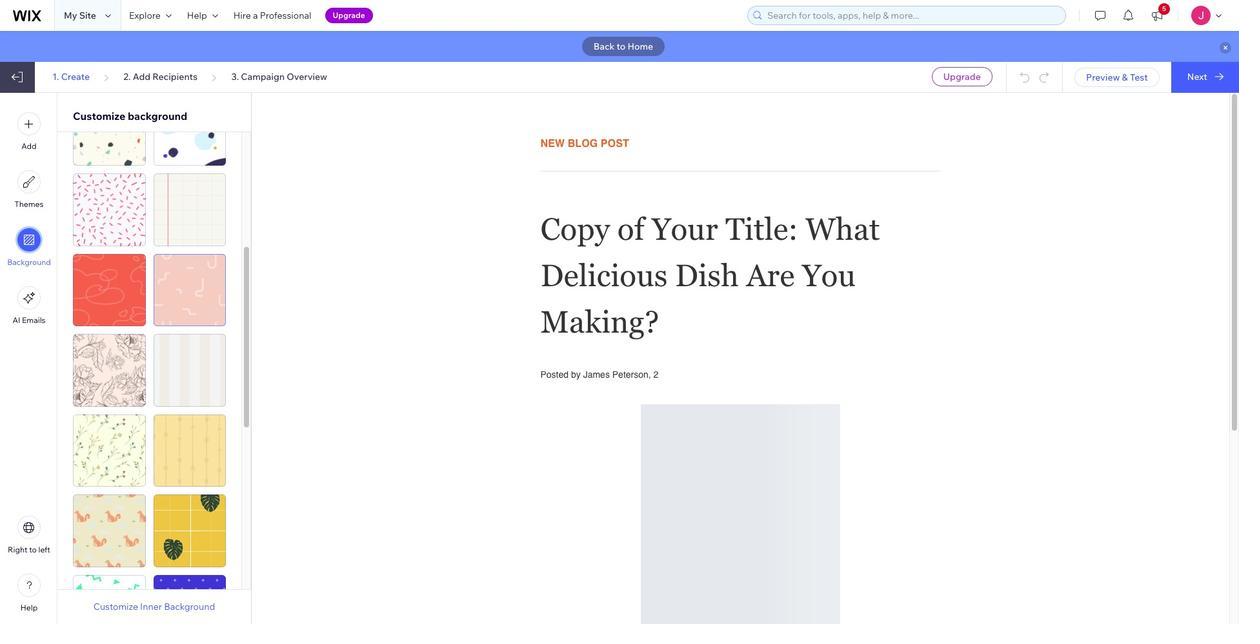 Task type: vqa. For each thing, say whether or not it's contained in the screenshot.
AI Emails
yes



Task type: locate. For each thing, give the bounding box(es) containing it.
emails
[[22, 316, 46, 325]]

inner
[[140, 601, 162, 613]]

help button left hire
[[179, 0, 226, 31]]

1. create
[[52, 71, 90, 83]]

1 vertical spatial add
[[22, 141, 37, 151]]

1 horizontal spatial background
[[164, 601, 215, 613]]

customize inner background
[[93, 601, 215, 613]]

are
[[746, 258, 795, 293]]

0 vertical spatial add
[[133, 71, 151, 83]]

add inside button
[[22, 141, 37, 151]]

0 horizontal spatial to
[[29, 545, 37, 555]]

professional
[[260, 10, 311, 21]]

add button
[[17, 112, 41, 151]]

add up themes button
[[22, 141, 37, 151]]

themes button
[[15, 170, 44, 209]]

1 vertical spatial customize
[[93, 601, 138, 613]]

back to home alert
[[0, 31, 1239, 62]]

0 vertical spatial customize
[[73, 110, 125, 123]]

home
[[628, 41, 653, 52]]

posted
[[541, 369, 569, 380]]

0 vertical spatial to
[[617, 41, 626, 52]]

0 horizontal spatial help
[[21, 603, 38, 613]]

0 vertical spatial help
[[187, 10, 207, 21]]

of
[[618, 211, 644, 247]]

help down right to left
[[21, 603, 38, 613]]

1 horizontal spatial help
[[187, 10, 207, 21]]

1 vertical spatial help button
[[17, 574, 41, 613]]

2. add recipients
[[123, 71, 198, 83]]

0 horizontal spatial add
[[22, 141, 37, 151]]

preview
[[1086, 72, 1120, 83]]

customize left inner at the bottom left of page
[[93, 601, 138, 613]]

to right 'back'
[[617, 41, 626, 52]]

1 vertical spatial to
[[29, 545, 37, 555]]

themes
[[15, 199, 44, 209]]

preview & test
[[1086, 72, 1148, 83]]

add right '2.'
[[133, 71, 151, 83]]

upgrade button
[[325, 8, 373, 23], [932, 67, 992, 86]]

1 horizontal spatial add
[[133, 71, 151, 83]]

1 vertical spatial upgrade
[[943, 71, 981, 83]]

background up ai emails button
[[7, 258, 51, 267]]

peterson,
[[612, 369, 651, 380]]

5 button
[[1143, 0, 1171, 31]]

5
[[1162, 5, 1166, 13]]

help button down right to left
[[17, 574, 41, 613]]

0 horizontal spatial upgrade
[[333, 10, 365, 20]]

to
[[617, 41, 626, 52], [29, 545, 37, 555]]

customize background
[[73, 110, 187, 123]]

2.
[[123, 71, 131, 83]]

back to home button
[[582, 37, 665, 56]]

help left hire
[[187, 10, 207, 21]]

add
[[133, 71, 151, 83], [22, 141, 37, 151]]

1.
[[52, 71, 59, 83]]

1 horizontal spatial to
[[617, 41, 626, 52]]

1 vertical spatial background
[[164, 601, 215, 613]]

0 vertical spatial background
[[7, 258, 51, 267]]

help
[[187, 10, 207, 21], [21, 603, 38, 613]]

0 vertical spatial help button
[[179, 0, 226, 31]]

0 vertical spatial upgrade button
[[325, 8, 373, 23]]

ai emails
[[13, 316, 46, 325]]

customize down "create"
[[73, 110, 125, 123]]

hire a professional link
[[226, 0, 319, 31]]

right
[[8, 545, 27, 555]]

to left left at bottom left
[[29, 545, 37, 555]]

title:
[[725, 211, 798, 247]]

background right inner at the bottom left of page
[[164, 601, 215, 613]]

campaign
[[241, 71, 285, 83]]

background
[[7, 258, 51, 267], [164, 601, 215, 613]]

right to left
[[8, 545, 50, 555]]

0 vertical spatial upgrade
[[333, 10, 365, 20]]

dish
[[675, 258, 739, 293]]

to inside button
[[29, 545, 37, 555]]

1 vertical spatial upgrade button
[[932, 67, 992, 86]]

2
[[653, 369, 659, 380]]

0 horizontal spatial upgrade button
[[325, 8, 373, 23]]

customize inner background button
[[93, 601, 215, 613]]

upgrade
[[333, 10, 365, 20], [943, 71, 981, 83]]

help button
[[179, 0, 226, 31], [17, 574, 41, 613]]

you
[[802, 258, 856, 293]]

0 horizontal spatial background
[[7, 258, 51, 267]]

customize
[[73, 110, 125, 123], [93, 601, 138, 613]]

posted by james peterson, 2
[[541, 369, 659, 380]]

1 horizontal spatial help button
[[179, 0, 226, 31]]

delicious
[[541, 258, 668, 293]]

3.
[[231, 71, 239, 83]]

a
[[253, 10, 258, 21]]

preview & test button
[[1075, 68, 1160, 87]]

to inside button
[[617, 41, 626, 52]]



Task type: describe. For each thing, give the bounding box(es) containing it.
copy
[[541, 211, 610, 247]]

next button
[[1171, 62, 1239, 93]]

copy of your title: what delicious dish are you making?
[[541, 211, 887, 340]]

3. campaign overview link
[[231, 71, 327, 83]]

back
[[594, 41, 615, 52]]

customize for customize inner background
[[93, 601, 138, 613]]

1. create link
[[52, 71, 90, 83]]

overview
[[287, 71, 327, 83]]

my site
[[64, 10, 96, 21]]

to for back
[[617, 41, 626, 52]]

&
[[1122, 72, 1128, 83]]

1 horizontal spatial upgrade button
[[932, 67, 992, 86]]

my
[[64, 10, 77, 21]]

site
[[79, 10, 96, 21]]

background button
[[7, 228, 51, 267]]

3. campaign overview
[[231, 71, 327, 83]]

background
[[128, 110, 187, 123]]

back to home
[[594, 41, 653, 52]]

next
[[1187, 71, 1207, 83]]

0 horizontal spatial help button
[[17, 574, 41, 613]]

right to left button
[[8, 516, 50, 555]]

1 horizontal spatial upgrade
[[943, 71, 981, 83]]

2. add recipients link
[[123, 71, 198, 83]]

hire a professional
[[233, 10, 311, 21]]

ai emails button
[[13, 287, 46, 325]]

hire
[[233, 10, 251, 21]]

your
[[652, 211, 718, 247]]

to for right
[[29, 545, 37, 555]]

ai
[[13, 316, 20, 325]]

Search for tools, apps, help & more... field
[[763, 6, 1062, 25]]

left
[[38, 545, 50, 555]]

by
[[571, 369, 581, 380]]

create
[[61, 71, 90, 83]]

making?
[[541, 304, 659, 340]]

1 vertical spatial help
[[21, 603, 38, 613]]

what
[[805, 211, 880, 247]]

james
[[583, 369, 610, 380]]

recipients
[[153, 71, 198, 83]]

explore
[[129, 10, 161, 21]]

test
[[1130, 72, 1148, 83]]

customize for customize background
[[73, 110, 125, 123]]



